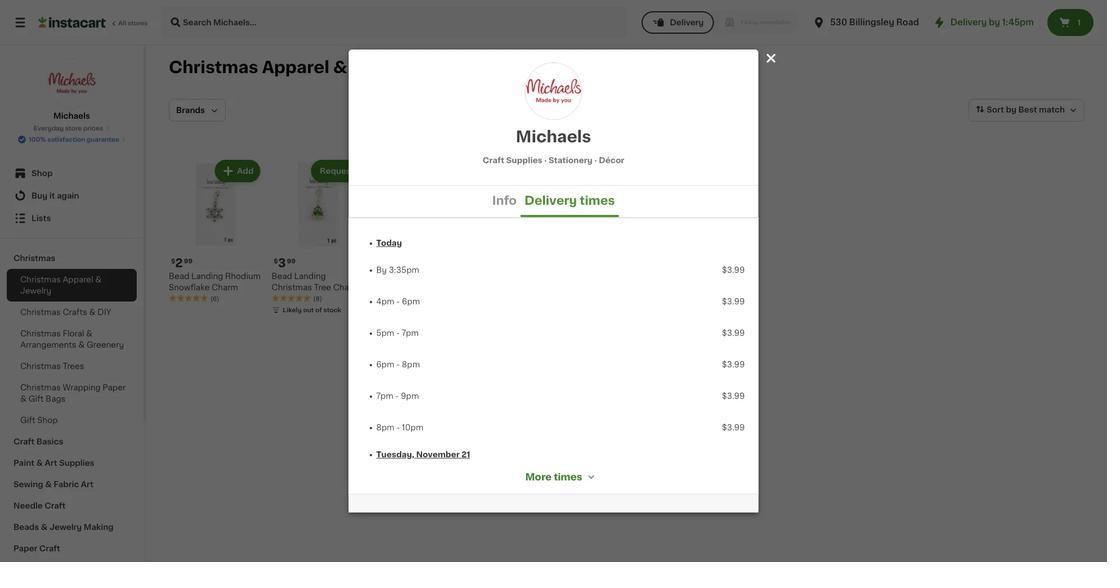 Task type: locate. For each thing, give the bounding box(es) containing it.
christmas apparel & jewelry
[[169, 59, 420, 75], [20, 276, 102, 295]]

bead landing christmas tree charm
[[272, 272, 360, 291]]

0 vertical spatial 6pm
[[402, 298, 420, 306]]

buy it again
[[32, 192, 79, 200]]

99 right 3
[[287, 258, 296, 264]]

7pm - 9pm
[[376, 392, 419, 400]]

bead down 3
[[272, 272, 292, 280]]

3 $3.99 from the top
[[722, 329, 745, 337]]

1 vertical spatial shop
[[37, 417, 58, 424]]

bead inside the bead landing rhodium snowflake charm
[[169, 272, 189, 280]]

99 for 3
[[287, 258, 296, 264]]

gift shop link
[[7, 410, 137, 431]]

$ up snowflake
[[171, 258, 175, 264]]

times left 
[[554, 472, 582, 482]]

$3.99 for 9pm
[[722, 392, 745, 400]]

2 $3.99 from the top
[[722, 298, 745, 306]]

0 vertical spatial supplies
[[506, 156, 542, 164]]

gift up craft basics
[[20, 417, 35, 424]]

apparel
[[262, 59, 329, 75], [63, 276, 93, 284]]

fabric
[[54, 481, 79, 489]]

landing for 2
[[191, 272, 223, 280]]

0 horizontal spatial bead
[[169, 272, 189, 280]]

0 horizontal spatial art
[[45, 459, 57, 467]]

supplies down "craft basics" link
[[59, 459, 94, 467]]

99 inside $ 2 99
[[184, 258, 193, 264]]

1 horizontal spatial supplies
[[506, 156, 542, 164]]

2 charm from the left
[[333, 283, 360, 291]]

0 horizontal spatial landing
[[191, 272, 223, 280]]

0 horizontal spatial 99
[[184, 258, 193, 264]]

2 product group from the left
[[272, 158, 365, 317]]

michaels link
[[47, 59, 97, 122]]

0 vertical spatial christmas apparel & jewelry
[[169, 59, 420, 75]]

- for 6pm
[[396, 298, 400, 306]]

0 vertical spatial 7pm
[[402, 329, 419, 337]]

- left 10pm
[[396, 424, 400, 432]]

paint & art supplies link
[[7, 453, 137, 474]]

charm inside the bead landing rhodium snowflake charm
[[212, 283, 238, 291]]

0 vertical spatial apparel
[[262, 59, 329, 75]]

prices
[[83, 125, 103, 131]]

product group
[[169, 158, 263, 303], [272, 158, 365, 317]]

times inside the more times 
[[554, 472, 582, 482]]

1 vertical spatial gift
[[20, 417, 35, 424]]

$ up bead landing christmas tree charm
[[274, 258, 278, 264]]

times for more
[[554, 472, 582, 482]]

stationery
[[549, 156, 593, 164]]

0 horizontal spatial michaels
[[53, 112, 90, 120]]

0 horizontal spatial 7pm
[[376, 392, 393, 400]]

0 horizontal spatial apparel
[[63, 276, 93, 284]]

0 vertical spatial 8pm
[[402, 361, 420, 369]]

bead for 2
[[169, 272, 189, 280]]

· left stationery
[[544, 156, 547, 164]]

everyday store prices link
[[34, 124, 110, 133]]

close modal image
[[764, 51, 778, 65]]

tree
[[314, 283, 331, 291]]

$ inside $ 2 99
[[171, 258, 175, 264]]

$
[[171, 258, 175, 264], [274, 258, 278, 264]]

1 vertical spatial supplies
[[59, 459, 94, 467]]

beads & jewelry making
[[14, 523, 114, 531]]

everyday store prices
[[34, 125, 103, 131]]

1 $ from the left
[[171, 258, 175, 264]]

basics
[[36, 438, 63, 446]]

2 · from the left
[[594, 156, 597, 164]]

supplies up the info
[[506, 156, 542, 164]]

8pm left 10pm
[[376, 424, 394, 432]]

times inside tab
[[580, 194, 615, 206]]

- right '4pm'
[[396, 298, 400, 306]]

gift left the bags
[[29, 395, 44, 403]]

landing up tree
[[294, 272, 326, 280]]

1 vertical spatial art
[[81, 481, 93, 489]]

99 inside $ 3 99
[[287, 258, 296, 264]]

christmas trees link
[[7, 356, 137, 377]]

0 horizontal spatial supplies
[[59, 459, 94, 467]]

delivery inside button
[[670, 19, 704, 26]]

landing up snowflake
[[191, 272, 223, 280]]

2 horizontal spatial delivery
[[951, 18, 987, 26]]

delivery for delivery
[[670, 19, 704, 26]]

landing inside the bead landing rhodium snowflake charm
[[191, 272, 223, 280]]

- left 9pm
[[395, 392, 399, 400]]

michaels for right michaels logo
[[516, 129, 591, 144]]

·
[[544, 156, 547, 164], [594, 156, 597, 164]]

art down basics
[[45, 459, 57, 467]]

bags
[[46, 395, 66, 403]]

0 vertical spatial times
[[580, 194, 615, 206]]

paper right wrapping
[[103, 384, 126, 392]]

tuesday,
[[376, 451, 414, 459]]

info
[[492, 194, 517, 206]]

art
[[45, 459, 57, 467], [81, 481, 93, 489]]

delivery inside tab
[[525, 194, 577, 206]]

lists
[[32, 214, 51, 222]]

$3.99 for 8pm
[[722, 361, 745, 369]]

add button
[[216, 161, 259, 181]]

apparel inside christmas apparel & jewelry
[[63, 276, 93, 284]]

paper craft
[[14, 545, 60, 553]]

1 vertical spatial michaels
[[516, 129, 591, 144]]

satisfaction
[[47, 136, 85, 143]]

times down décor
[[580, 194, 615, 206]]

bead
[[169, 272, 189, 280], [272, 272, 292, 280]]

bead down 2
[[169, 272, 189, 280]]

christmas trees
[[20, 362, 84, 370]]

$ inside $ 3 99
[[274, 258, 278, 264]]

6 $3.99 from the top
[[722, 424, 745, 432]]

christmas inside the christmas wrapping paper & gift bags
[[20, 384, 61, 392]]

0 vertical spatial gift
[[29, 395, 44, 403]]

- for 9pm
[[395, 392, 399, 400]]

1 vertical spatial paper
[[14, 545, 37, 553]]

craft
[[483, 156, 504, 164], [14, 438, 34, 446], [45, 502, 66, 510], [39, 545, 60, 553]]

0 horizontal spatial ·
[[544, 156, 547, 164]]

buy it again link
[[7, 185, 137, 207]]

$3.99 for 6pm
[[722, 298, 745, 306]]

1 horizontal spatial product group
[[272, 158, 365, 317]]

&
[[333, 59, 347, 75], [95, 276, 102, 284], [89, 308, 96, 316], [86, 330, 93, 338], [78, 341, 85, 349], [20, 395, 27, 403], [36, 459, 43, 467], [45, 481, 52, 489], [41, 523, 48, 531]]

0 horizontal spatial paper
[[14, 545, 37, 553]]

charm inside bead landing christmas tree charm
[[333, 283, 360, 291]]

1 horizontal spatial landing
[[294, 272, 326, 280]]

request
[[320, 167, 354, 175]]

1 vertical spatial times
[[554, 472, 582, 482]]

1 · from the left
[[544, 156, 547, 164]]

- for 10pm
[[396, 424, 400, 432]]

- up 7pm - 9pm
[[396, 361, 400, 369]]

times
[[580, 194, 615, 206], [554, 472, 582, 482]]

7pm left 9pm
[[376, 392, 393, 400]]

0 vertical spatial michaels
[[53, 112, 90, 120]]

6pm down 5pm
[[376, 361, 394, 369]]

1 charm from the left
[[212, 283, 238, 291]]

99 right 2
[[184, 258, 193, 264]]

instacart logo image
[[38, 16, 106, 29]]

1 horizontal spatial christmas apparel & jewelry
[[169, 59, 420, 75]]

- right 5pm
[[396, 329, 400, 337]]

0 vertical spatial art
[[45, 459, 57, 467]]

5pm - 7pm
[[376, 329, 419, 337]]

delivery
[[951, 18, 987, 26], [670, 19, 704, 26], [525, 194, 577, 206]]

landing
[[191, 272, 223, 280], [294, 272, 326, 280]]

delivery for delivery times
[[525, 194, 577, 206]]

1 horizontal spatial paper
[[103, 384, 126, 392]]

michaels for leftmost michaels logo
[[53, 112, 90, 120]]

0 vertical spatial jewelry
[[351, 59, 420, 75]]

all
[[118, 20, 126, 26]]

1 horizontal spatial 6pm
[[402, 298, 420, 306]]

-
[[396, 298, 400, 306], [396, 329, 400, 337], [396, 361, 400, 369], [395, 392, 399, 400], [396, 424, 400, 432]]

michaels up craft supplies · stationery · décor
[[516, 129, 591, 144]]

1 vertical spatial jewelry
[[20, 287, 51, 295]]

100% satisfaction guarantee button
[[18, 133, 126, 144]]

1 bead from the left
[[169, 272, 189, 280]]

michaels
[[53, 112, 90, 120], [516, 129, 591, 144]]

5 $3.99 from the top
[[722, 392, 745, 400]]

8pm
[[402, 361, 420, 369], [376, 424, 394, 432]]

2 landing from the left
[[294, 272, 326, 280]]

0 horizontal spatial delivery
[[525, 194, 577, 206]]

craft up the info
[[483, 156, 504, 164]]

charm right tree
[[333, 283, 360, 291]]

road
[[896, 18, 919, 26]]

1 horizontal spatial bead
[[272, 272, 292, 280]]

art right fabric
[[81, 481, 93, 489]]

8pm up 9pm
[[402, 361, 420, 369]]

1 horizontal spatial ·
[[594, 156, 597, 164]]

everyday
[[34, 125, 64, 131]]

likely out of stock
[[283, 307, 341, 313]]

christmas crafts & diy link
[[7, 302, 137, 323]]

7pm right 5pm
[[402, 329, 419, 337]]

tab list
[[349, 186, 758, 217]]

0 horizontal spatial christmas apparel & jewelry
[[20, 276, 102, 295]]

1
[[1078, 19, 1081, 26]]

supplies
[[506, 156, 542, 164], [59, 459, 94, 467]]

craft down sewing & fabric art
[[45, 502, 66, 510]]

$3.99 for 7pm
[[722, 329, 745, 337]]

craft up 'paint'
[[14, 438, 34, 446]]

1 horizontal spatial delivery
[[670, 19, 704, 26]]

100% satisfaction guarantee
[[29, 136, 119, 143]]

0 horizontal spatial product group
[[169, 158, 263, 303]]

stock
[[324, 307, 341, 313]]

1 product group from the left
[[169, 158, 263, 303]]

shop up basics
[[37, 417, 58, 424]]

0 horizontal spatial $
[[171, 258, 175, 264]]

- for 7pm
[[396, 329, 400, 337]]

christmas inside christmas floral & arrangements & greenery
[[20, 330, 61, 338]]

2 99 from the left
[[287, 258, 296, 264]]

shop
[[32, 169, 53, 177], [37, 417, 58, 424]]

· left décor
[[594, 156, 597, 164]]

None search field
[[161, 7, 627, 38]]

again
[[57, 192, 79, 200]]

lists link
[[7, 207, 137, 230]]

paper down the beads
[[14, 545, 37, 553]]

$3.99
[[722, 266, 745, 274], [722, 298, 745, 306], [722, 329, 745, 337], [722, 361, 745, 369], [722, 392, 745, 400], [722, 424, 745, 432]]

$ for 2
[[171, 258, 175, 264]]

jewelry
[[351, 59, 420, 75], [20, 287, 51, 295], [49, 523, 82, 531]]

530
[[830, 18, 847, 26]]

2 $ from the left
[[274, 258, 278, 264]]

bead inside bead landing christmas tree charm
[[272, 272, 292, 280]]

1 horizontal spatial michaels
[[516, 129, 591, 144]]

0 horizontal spatial charm
[[212, 283, 238, 291]]

shop up buy
[[32, 169, 53, 177]]

2 bead from the left
[[272, 272, 292, 280]]

christmas
[[169, 59, 258, 75], [14, 254, 55, 262], [20, 276, 61, 284], [272, 283, 312, 291], [20, 308, 61, 316], [20, 330, 61, 338], [20, 362, 61, 370], [20, 384, 61, 392]]

arrangements
[[20, 341, 76, 349]]

4 $3.99 from the top
[[722, 361, 745, 369]]

charm up (6)
[[212, 283, 238, 291]]

★★★★★
[[169, 294, 208, 302], [169, 294, 208, 302], [272, 294, 311, 302], [272, 294, 311, 302]]

1 vertical spatial apparel
[[63, 276, 93, 284]]

1 vertical spatial christmas apparel & jewelry
[[20, 276, 102, 295]]

6pm right '4pm'
[[402, 298, 420, 306]]

1 horizontal spatial $
[[274, 258, 278, 264]]

0 vertical spatial paper
[[103, 384, 126, 392]]

michaels logo image
[[47, 59, 97, 108], [525, 63, 582, 119]]

1 $3.99 from the top
[[722, 266, 745, 274]]

1 horizontal spatial 7pm
[[402, 329, 419, 337]]

(6)
[[211, 296, 219, 302]]

0 horizontal spatial 8pm
[[376, 424, 394, 432]]

michaels up everyday store prices link at top left
[[53, 112, 90, 120]]

0 horizontal spatial 6pm
[[376, 361, 394, 369]]

1 horizontal spatial 8pm
[[402, 361, 420, 369]]

trees
[[63, 362, 84, 370]]

landing inside bead landing christmas tree charm
[[294, 272, 326, 280]]

1 horizontal spatial charm
[[333, 283, 360, 291]]

1 horizontal spatial 99
[[287, 258, 296, 264]]

1 landing from the left
[[191, 272, 223, 280]]

charm for 2
[[212, 283, 238, 291]]

greenery
[[87, 341, 124, 349]]

$ 2 99
[[171, 257, 193, 269]]

1 99 from the left
[[184, 258, 193, 264]]

& inside the christmas wrapping paper & gift bags
[[20, 395, 27, 403]]



Task type: describe. For each thing, give the bounding box(es) containing it.
stores
[[128, 20, 148, 26]]

beads & jewelry making link
[[7, 517, 137, 538]]

by 3:35pm
[[376, 266, 419, 274]]

delivery for delivery by 1:45pm
[[951, 18, 987, 26]]

christmas floral & arrangements & greenery
[[20, 330, 124, 349]]

buy
[[32, 192, 47, 200]]

5pm
[[376, 329, 394, 337]]

info tab
[[488, 186, 521, 217]]

1 horizontal spatial michaels logo image
[[525, 63, 582, 119]]

add
[[237, 167, 254, 175]]

1 vertical spatial 6pm
[[376, 361, 394, 369]]

sewing & fabric art link
[[7, 474, 137, 495]]

gift inside the christmas wrapping paper & gift bags
[[29, 395, 44, 403]]

delivery times tab
[[521, 186, 619, 217]]

of
[[315, 307, 322, 313]]

paper inside paper craft link
[[14, 545, 37, 553]]

1 horizontal spatial art
[[81, 481, 93, 489]]

0 vertical spatial shop
[[32, 169, 53, 177]]

$ for 3
[[274, 258, 278, 264]]

diy
[[98, 308, 111, 316]]

$3.99 for 10pm
[[722, 424, 745, 432]]

décor
[[599, 156, 624, 164]]

$ 3 99
[[274, 257, 296, 269]]

4pm - 6pm
[[376, 298, 420, 306]]

6pm - 8pm
[[376, 361, 420, 369]]

bead for 3
[[272, 272, 292, 280]]

3:35pm
[[389, 266, 419, 274]]

1 horizontal spatial apparel
[[262, 59, 329, 75]]

530 billingsley road button
[[812, 7, 919, 38]]

craft down beads & jewelry making
[[39, 545, 60, 553]]

beads
[[14, 523, 39, 531]]

all stores
[[118, 20, 148, 26]]

craft basics
[[14, 438, 63, 446]]

it
[[49, 192, 55, 200]]

8pm - 10pm
[[376, 424, 424, 432]]

530 billingsley road
[[830, 18, 919, 26]]

1 vertical spatial 7pm
[[376, 392, 393, 400]]

billingsley
[[849, 18, 894, 26]]

paper inside the christmas wrapping paper & gift bags
[[103, 384, 126, 392]]

gift shop
[[20, 417, 58, 424]]

needle craft
[[14, 502, 66, 510]]

christmas wrapping paper & gift bags link
[[7, 377, 137, 410]]

christmas floral & arrangements & greenery link
[[7, 323, 137, 356]]

out
[[303, 307, 314, 313]]

crafts
[[63, 308, 87, 316]]

today
[[376, 239, 402, 247]]

christmas inside bead landing christmas tree charm
[[272, 283, 312, 291]]

sewing
[[14, 481, 43, 489]]

landing for 3
[[294, 272, 326, 280]]

21
[[462, 451, 470, 459]]

times for delivery
[[580, 194, 615, 206]]

all stores link
[[38, 7, 149, 38]]

bead landing rhodium snowflake charm
[[169, 272, 261, 291]]

more times 
[[525, 472, 596, 482]]

guarantee
[[87, 136, 119, 143]]

supplies inside paint & art supplies "link"
[[59, 459, 94, 467]]

delivery by 1:45pm link
[[933, 16, 1034, 29]]

likely
[[283, 307, 302, 313]]

christmas crafts & diy
[[20, 308, 111, 316]]

art inside "link"
[[45, 459, 57, 467]]

sewing & fabric art
[[14, 481, 93, 489]]

floral
[[63, 330, 84, 338]]

& inside "link"
[[36, 459, 43, 467]]

100%
[[29, 136, 46, 143]]

1:45pm
[[1002, 18, 1034, 26]]

by
[[989, 18, 1000, 26]]

1 button
[[1048, 9, 1094, 36]]

99 for 2
[[184, 258, 193, 264]]

more
[[525, 472, 552, 482]]

november
[[416, 451, 460, 459]]

9pm
[[401, 392, 419, 400]]


[[587, 473, 596, 482]]

christmas apparel & jewelry link
[[7, 269, 137, 302]]

making
[[84, 523, 114, 531]]

tuesday, november 21
[[376, 451, 470, 459]]

craft supplies · stationery · décor
[[483, 156, 624, 164]]

product group containing 2
[[169, 158, 263, 303]]

wrapping
[[63, 384, 101, 392]]

christmas link
[[7, 248, 137, 269]]

0 horizontal spatial michaels logo image
[[47, 59, 97, 108]]

needle craft link
[[7, 495, 137, 517]]

craft basics link
[[7, 431, 137, 453]]

1 vertical spatial 8pm
[[376, 424, 394, 432]]

shop link
[[7, 162, 137, 185]]

4pm
[[376, 298, 394, 306]]

service type group
[[642, 11, 799, 34]]

christmas wrapping paper & gift bags
[[20, 384, 126, 403]]

store
[[65, 125, 82, 131]]

paint & art supplies
[[14, 459, 94, 467]]

10pm
[[402, 424, 424, 432]]

2 vertical spatial jewelry
[[49, 523, 82, 531]]

- for 8pm
[[396, 361, 400, 369]]

tab list containing info
[[349, 186, 758, 217]]

charm for 3
[[333, 283, 360, 291]]

request button
[[312, 161, 362, 181]]

by
[[376, 266, 387, 274]]

paint
[[14, 459, 34, 467]]

product group containing 3
[[272, 158, 365, 317]]

3
[[278, 257, 286, 269]]

delivery button
[[642, 11, 714, 34]]

(8)
[[313, 296, 322, 302]]



Task type: vqa. For each thing, say whether or not it's contained in the screenshot.
Vegamour HYDR-8 Leave-In Conditioner cruelty-
no



